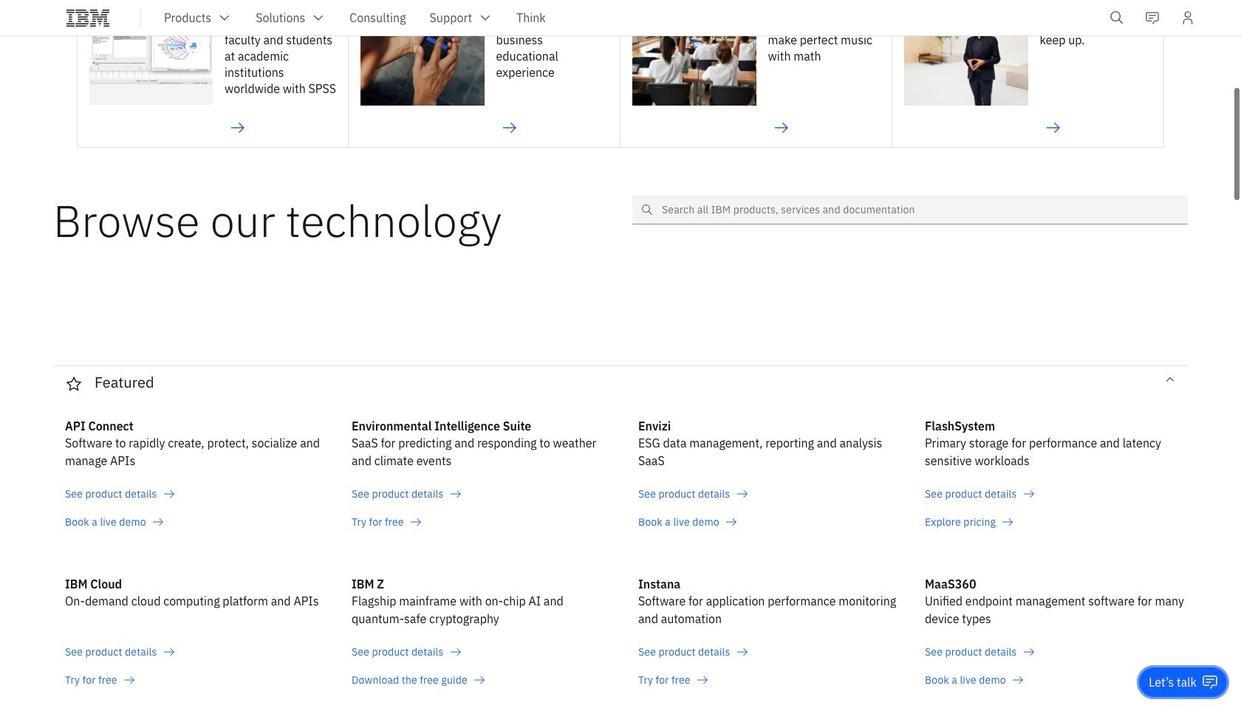 Task type: vqa. For each thing, say whether or not it's contained in the screenshot.
let's talk element
yes



Task type: locate. For each thing, give the bounding box(es) containing it.
let's talk element
[[1150, 675, 1198, 691]]



